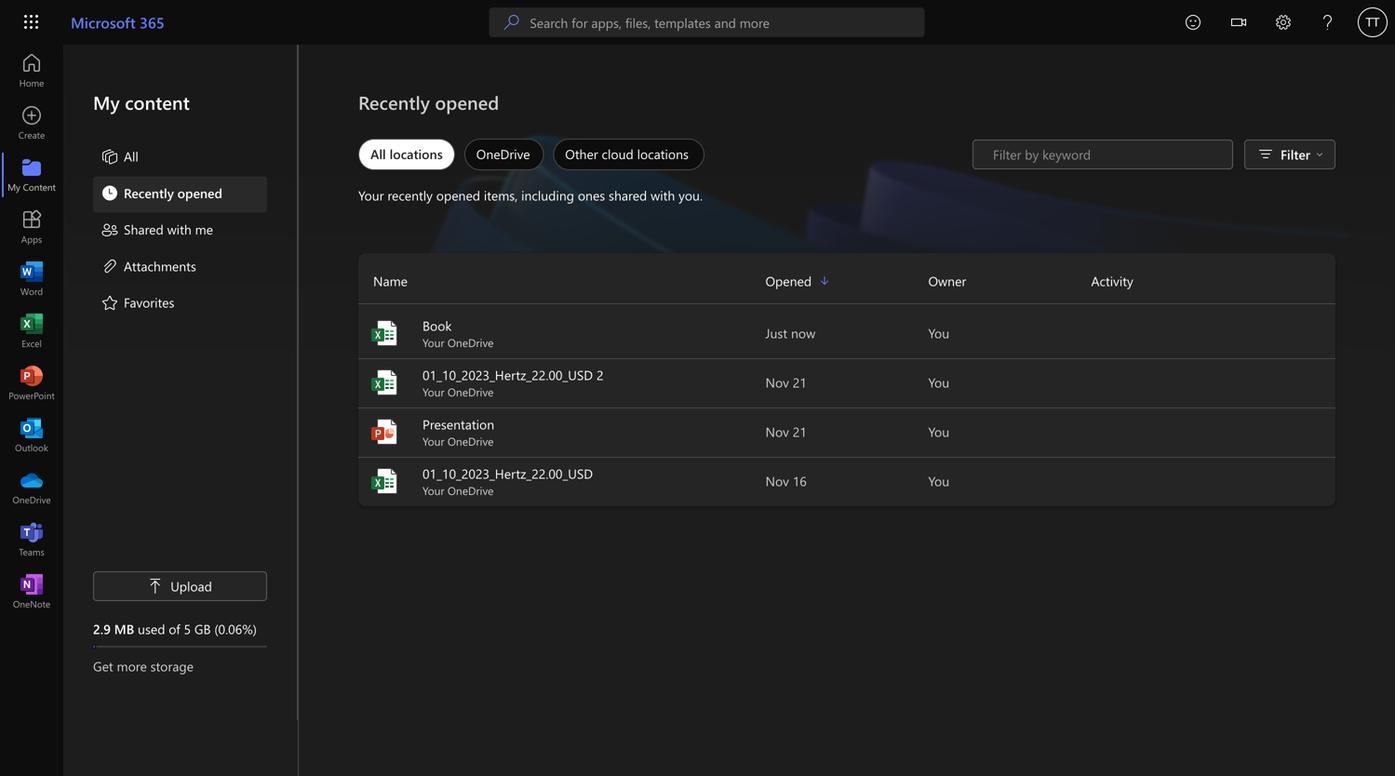 Task type: describe. For each thing, give the bounding box(es) containing it.
get
[[93, 658, 113, 675]]

my content
[[93, 90, 190, 115]]

your for presentation
[[423, 434, 445, 449]]

tt button
[[1351, 0, 1396, 45]]

microsoft
[[71, 12, 136, 32]]

teams image
[[22, 531, 41, 549]]

attachments
[[124, 257, 196, 274]]

1 horizontal spatial recently opened
[[358, 90, 499, 115]]

 button
[[1217, 0, 1262, 48]]

filter 
[[1281, 146, 1324, 163]]

0 vertical spatial excel image
[[22, 322, 41, 341]]

items,
[[484, 187, 518, 204]]

 upload
[[148, 578, 212, 595]]

your for book
[[423, 335, 445, 350]]

your inside the '01_10_2023_hertz_22.00_usd 2 your onedrive'
[[423, 385, 445, 399]]

01_10_2023_hertz_22.00_usd 2 your onedrive
[[423, 366, 604, 399]]

onedrive inside onedrive tab
[[477, 145, 530, 162]]

presentation
[[423, 416, 495, 433]]

all locations tab
[[354, 139, 460, 170]]

shared
[[124, 221, 164, 238]]

microsoft 365 banner
[[0, 0, 1396, 48]]

just now
[[766, 325, 816, 342]]

you for 01_10_2023_hertz_22.00_usd 2
[[929, 374, 950, 391]]

my content left pane navigation navigation
[[63, 45, 298, 721]]

owner button
[[929, 266, 1092, 296]]

onedrive for 01_10_2023_hertz_22.00_usd
[[448, 483, 494, 498]]

onedrive for book
[[448, 335, 494, 350]]

attachments element
[[101, 257, 196, 279]]

name 01_10_2023_hertz_22.00_usd 2 cell
[[358, 366, 766, 399]]

2.9 mb used of 5 gb (0.06%)
[[93, 621, 257, 638]]

me
[[195, 221, 213, 238]]

my content image
[[22, 166, 41, 184]]

row inside application
[[358, 266, 1336, 304]]

name
[[373, 272, 408, 290]]

powerpoint image
[[22, 374, 41, 393]]

all locations
[[371, 145, 443, 162]]

name book cell
[[358, 317, 766, 350]]

all element
[[101, 147, 139, 169]]

21 for 01_10_2023_hertz_22.00_usd 2
[[793, 374, 807, 391]]

recently
[[388, 187, 433, 204]]

word image
[[22, 270, 41, 289]]

name presentation cell
[[358, 415, 766, 449]]

outlook image
[[22, 426, 41, 445]]

used
[[138, 621, 165, 638]]

gb
[[194, 621, 211, 638]]


[[1232, 15, 1247, 30]]

tab list inside application
[[354, 134, 709, 175]]

opened button
[[766, 266, 929, 296]]

you for presentation
[[929, 423, 950, 440]]

onedrive image
[[22, 479, 41, 497]]

opened left the items,
[[437, 187, 481, 204]]

menu inside my content left pane navigation navigation
[[93, 140, 267, 322]]

now
[[791, 325, 816, 342]]

cloud
[[602, 145, 634, 162]]

2 locations from the left
[[637, 145, 689, 162]]

all for all
[[124, 148, 139, 165]]

nov 21 for presentation
[[766, 423, 807, 440]]

0 vertical spatial with
[[651, 187, 675, 204]]

status inside application
[[973, 140, 1234, 169]]

book
[[423, 317, 452, 334]]

home image
[[22, 61, 41, 80]]

nov for 01_10_2023_hertz_22.00_usd
[[766, 473, 789, 490]]

your recently opened items, including ones shared with you.
[[358, 187, 703, 204]]

application containing my content
[[0, 45, 1396, 777]]

powerpoint image
[[370, 417, 399, 447]]

excel image for 01_10_2023_hertz_22.00_usd
[[370, 368, 399, 398]]

onedrive inside the '01_10_2023_hertz_22.00_usd 2 your onedrive'
[[448, 385, 494, 399]]


[[148, 579, 163, 594]]

excel image for book
[[370, 318, 399, 348]]

Filter by keyword text field
[[992, 145, 1224, 164]]



Task type: locate. For each thing, give the bounding box(es) containing it.
21
[[793, 374, 807, 391], [793, 423, 807, 440]]

01_10_2023_hertz_22.00_usd down book your onedrive
[[423, 366, 593, 384]]

onedrive down presentation
[[448, 434, 494, 449]]

mb
[[114, 621, 134, 638]]

excel image inside "name book" cell
[[370, 318, 399, 348]]

with inside shared with me element
[[167, 221, 192, 238]]

0 vertical spatial nov 21
[[766, 374, 807, 391]]

locations
[[390, 145, 443, 162], [637, 145, 689, 162]]

(0.06%)
[[214, 621, 257, 638]]

Search box. Suggestions appear as you type. search field
[[530, 7, 925, 37]]

365
[[140, 12, 165, 32]]

onedrive tab
[[460, 139, 549, 170]]


[[1317, 151, 1324, 158]]

16
[[793, 473, 807, 490]]

3 you from the top
[[929, 423, 950, 440]]

onedrive inside presentation your onedrive
[[448, 434, 494, 449]]

locations up "recently"
[[390, 145, 443, 162]]

onedrive inside book your onedrive
[[448, 335, 494, 350]]

opened up onedrive tab
[[435, 90, 499, 115]]

application
[[0, 45, 1396, 777]]

your inside book your onedrive
[[423, 335, 445, 350]]

01_10_2023_hertz_22.00_usd inside cell
[[423, 465, 593, 482]]

you.
[[679, 187, 703, 204]]

recently opened inside menu
[[124, 184, 222, 201]]

1 vertical spatial excel image
[[370, 368, 399, 398]]

4 you from the top
[[929, 473, 950, 490]]

2 21 from the top
[[793, 423, 807, 440]]

other cloud locations tab
[[549, 139, 709, 170]]

book your onedrive
[[423, 317, 494, 350]]

1 nov 21 from the top
[[766, 374, 807, 391]]

recently opened up shared with me
[[124, 184, 222, 201]]

onedrive up the items,
[[477, 145, 530, 162]]

shared with me
[[124, 221, 213, 238]]

nov 21 up the nov 16
[[766, 423, 807, 440]]

recently opened
[[358, 90, 499, 115], [124, 184, 222, 201]]

onenote image
[[22, 583, 41, 602]]

1 locations from the left
[[390, 145, 443, 162]]

content
[[125, 90, 190, 115]]

filter
[[1281, 146, 1311, 163]]

recently opened up all locations
[[358, 90, 499, 115]]

favorites
[[124, 294, 175, 311]]

with left you.
[[651, 187, 675, 204]]

onedrive inside 01_10_2023_hertz_22.00_usd your onedrive
[[448, 483, 494, 498]]

excel image
[[22, 322, 41, 341], [370, 467, 399, 496]]

1 vertical spatial 21
[[793, 423, 807, 440]]

21 down the now
[[793, 374, 807, 391]]

your inside 01_10_2023_hertz_22.00_usd your onedrive
[[423, 483, 445, 498]]

onedrive down book on the top left of the page
[[448, 335, 494, 350]]

name button
[[358, 266, 766, 296]]

tab list
[[354, 134, 709, 175]]

all inside tab
[[371, 145, 386, 162]]

your
[[358, 187, 384, 204], [423, 335, 445, 350], [423, 385, 445, 399], [423, 434, 445, 449], [423, 483, 445, 498]]

nov down 'just'
[[766, 374, 789, 391]]

1 excel image from the top
[[370, 318, 399, 348]]

nov 16
[[766, 473, 807, 490]]

1 01_10_2023_hertz_22.00_usd from the top
[[423, 366, 593, 384]]

onedrive down presentation your onedrive
[[448, 483, 494, 498]]

name 01_10_2023_hertz_22.00_usd cell
[[358, 465, 766, 498]]

favorites element
[[101, 293, 175, 315]]

presentation your onedrive
[[423, 416, 495, 449]]

with
[[651, 187, 675, 204], [167, 221, 192, 238]]

opened
[[435, 90, 499, 115], [178, 184, 222, 201], [437, 187, 481, 204]]

0 vertical spatial nov
[[766, 374, 789, 391]]

excel image inside name 01_10_2023_hertz_22.00_usd 2 cell
[[370, 368, 399, 398]]

recently inside menu
[[124, 184, 174, 201]]

owner
[[929, 272, 967, 290]]

status
[[973, 140, 1234, 169]]

activity
[[1092, 272, 1134, 290]]

nov
[[766, 374, 789, 391], [766, 423, 789, 440], [766, 473, 789, 490]]

with left me
[[167, 221, 192, 238]]

1 horizontal spatial excel image
[[370, 467, 399, 496]]

more
[[117, 658, 147, 675]]

2 excel image from the top
[[370, 368, 399, 398]]

21 up 16
[[793, 423, 807, 440]]

your left "recently"
[[358, 187, 384, 204]]

0 horizontal spatial locations
[[390, 145, 443, 162]]

0 vertical spatial 01_10_2023_hertz_22.00_usd
[[423, 366, 593, 384]]

3 nov from the top
[[766, 473, 789, 490]]

your inside presentation your onedrive
[[423, 434, 445, 449]]

1 vertical spatial excel image
[[370, 467, 399, 496]]

1 nov from the top
[[766, 374, 789, 391]]

row
[[358, 266, 1336, 304]]

excel image up powerpoint icon on the bottom of the page
[[370, 368, 399, 398]]

0 horizontal spatial recently opened
[[124, 184, 222, 201]]

01_10_2023_hertz_22.00_usd for 2
[[423, 366, 593, 384]]

your down book on the top left of the page
[[423, 335, 445, 350]]

2 vertical spatial nov
[[766, 473, 789, 490]]

just
[[766, 325, 788, 342]]

0 horizontal spatial with
[[167, 221, 192, 238]]

all for all locations
[[371, 145, 386, 162]]

0 horizontal spatial recently
[[124, 184, 174, 201]]

2.9
[[93, 621, 111, 638]]

recently
[[358, 90, 430, 115], [124, 184, 174, 201]]

shared
[[609, 187, 647, 204]]

nov 21 down just now
[[766, 374, 807, 391]]

excel image inside name 01_10_2023_hertz_22.00_usd cell
[[370, 467, 399, 496]]

0 vertical spatial excel image
[[370, 318, 399, 348]]

navigation
[[0, 45, 63, 618]]

you
[[929, 325, 950, 342], [929, 374, 950, 391], [929, 423, 950, 440], [929, 473, 950, 490]]

excel image
[[370, 318, 399, 348], [370, 368, 399, 398]]

menu
[[93, 140, 267, 322]]

tt
[[1366, 15, 1380, 29]]

1 21 from the top
[[793, 374, 807, 391]]

recently up shared
[[124, 184, 174, 201]]

01_10_2023_hertz_22.00_usd your onedrive
[[423, 465, 593, 498]]

excel image down "name"
[[370, 318, 399, 348]]

opened up me
[[178, 184, 222, 201]]

0 horizontal spatial excel image
[[22, 322, 41, 341]]

1 vertical spatial nov 21
[[766, 423, 807, 440]]

including
[[522, 187, 575, 204]]

menu containing all
[[93, 140, 267, 322]]

opened inside recently opened element
[[178, 184, 222, 201]]

excel image up powerpoint image
[[22, 322, 41, 341]]

shared with me element
[[101, 220, 213, 242]]

01_10_2023_hertz_22.00_usd
[[423, 366, 593, 384], [423, 465, 593, 482]]

of
[[169, 621, 180, 638]]

locations right cloud
[[637, 145, 689, 162]]

row containing name
[[358, 266, 1336, 304]]

tab list containing all locations
[[354, 134, 709, 175]]

0 vertical spatial 21
[[793, 374, 807, 391]]

21 for presentation
[[793, 423, 807, 440]]

1 vertical spatial recently
[[124, 184, 174, 201]]

recently up all locations
[[358, 90, 430, 115]]

1 you from the top
[[929, 325, 950, 342]]

0 vertical spatial recently opened
[[358, 90, 499, 115]]

nov left 16
[[766, 473, 789, 490]]

1 vertical spatial 01_10_2023_hertz_22.00_usd
[[423, 465, 593, 482]]

2 nov from the top
[[766, 423, 789, 440]]

1 horizontal spatial all
[[371, 145, 386, 162]]

get more storage
[[93, 658, 194, 675]]

1 vertical spatial with
[[167, 221, 192, 238]]

nov for presentation
[[766, 423, 789, 440]]

microsoft 365
[[71, 12, 165, 32]]

your down presentation
[[423, 434, 445, 449]]

create image
[[22, 114, 41, 132]]

1 horizontal spatial recently
[[358, 90, 430, 115]]

5
[[184, 621, 191, 638]]

upload
[[171, 578, 212, 595]]

your up presentation
[[423, 385, 445, 399]]

2
[[597, 366, 604, 384]]

0 horizontal spatial all
[[124, 148, 139, 165]]

nov up the nov 16
[[766, 423, 789, 440]]

ones
[[578, 187, 605, 204]]

nov 21
[[766, 374, 807, 391], [766, 423, 807, 440]]

get more storage button
[[93, 657, 267, 676]]

other
[[565, 145, 598, 162]]

1 horizontal spatial with
[[651, 187, 675, 204]]

onedrive for presentation
[[448, 434, 494, 449]]

01_10_2023_hertz_22.00_usd down presentation your onedrive
[[423, 465, 593, 482]]

all inside my content left pane navigation navigation
[[124, 148, 139, 165]]

all
[[371, 145, 386, 162], [124, 148, 139, 165]]

you for 01_10_2023_hertz_22.00_usd
[[929, 473, 950, 490]]

storage
[[150, 658, 194, 675]]

nov 21 for 01_10_2023_hertz_22.00_usd 2
[[766, 374, 807, 391]]

0 vertical spatial recently
[[358, 90, 430, 115]]

opened
[[766, 272, 812, 290]]

1 vertical spatial recently opened
[[124, 184, 222, 201]]

excel image down powerpoint icon on the bottom of the page
[[370, 467, 399, 496]]

other cloud locations
[[565, 145, 689, 162]]

onedrive up presentation
[[448, 385, 494, 399]]

nov for 01_10_2023_hertz_22.00_usd 2
[[766, 374, 789, 391]]

2 01_10_2023_hertz_22.00_usd from the top
[[423, 465, 593, 482]]

you for book
[[929, 325, 950, 342]]

your down presentation your onedrive
[[423, 483, 445, 498]]

None search field
[[489, 7, 925, 37]]

1 horizontal spatial locations
[[637, 145, 689, 162]]

2 you from the top
[[929, 374, 950, 391]]

01_10_2023_hertz_22.00_usd for your
[[423, 465, 593, 482]]

none search field inside microsoft 365 banner
[[489, 7, 925, 37]]

recently opened element
[[101, 184, 222, 206]]

01_10_2023_hertz_22.00_usd inside the '01_10_2023_hertz_22.00_usd 2 your onedrive'
[[423, 366, 593, 384]]

2 nov 21 from the top
[[766, 423, 807, 440]]

onedrive
[[477, 145, 530, 162], [448, 335, 494, 350], [448, 385, 494, 399], [448, 434, 494, 449], [448, 483, 494, 498]]

1 vertical spatial nov
[[766, 423, 789, 440]]

activity, column 4 of 4 column header
[[1092, 266, 1336, 296]]

apps image
[[22, 218, 41, 237]]

your for 01_10_2023_hertz_22.00_usd
[[423, 483, 445, 498]]

my
[[93, 90, 120, 115]]



Task type: vqa. For each thing, say whether or not it's contained in the screenshot.
TAB LIST
yes



